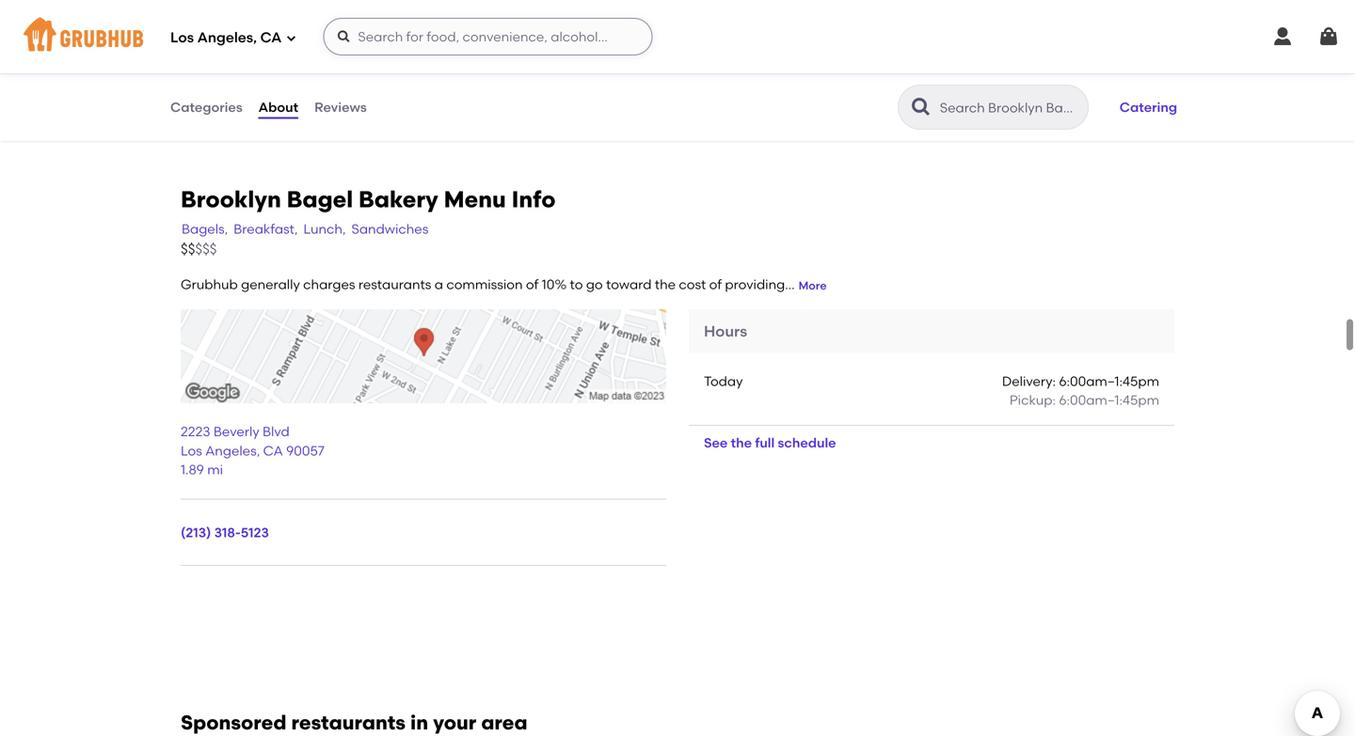 Task type: describe. For each thing, give the bounding box(es) containing it.
breakfast, button
[[233, 219, 299, 240]]

categories button
[[169, 73, 243, 141]]

mug image
[[616, 0, 757, 56]]

$$
[[181, 241, 195, 258]]

full
[[755, 435, 775, 451]]

ca inside 2223 beverly blvd los angeles , ca 90057 1.89 mi
[[263, 443, 283, 459]]

mi
[[207, 462, 223, 478]]

5123
[[241, 525, 269, 541]]

bagels, breakfast, lunch, sandwiches
[[182, 221, 429, 237]]

the inside see the full schedule button
[[731, 435, 752, 451]]

to
[[570, 277, 583, 293]]

bagels,
[[182, 221, 228, 237]]

main navigation navigation
[[0, 0, 1355, 73]]

hours
[[704, 322, 747, 341]]

a
[[435, 277, 443, 293]]

1.89
[[181, 462, 204, 478]]

today
[[704, 373, 743, 389]]

about button
[[258, 73, 299, 141]]

lunch, button
[[303, 219, 347, 240]]

see
[[704, 435, 728, 451]]

grubhub generally charges restaurants a commission of 10% to go toward the cost of providing ... more
[[181, 277, 827, 293]]

schedule
[[778, 435, 836, 451]]

,
[[257, 443, 260, 459]]

90057
[[286, 443, 324, 459]]

pickup:
[[1010, 393, 1056, 409]]

Search Brooklyn Bagel Bakery search field
[[938, 99, 1082, 117]]

pickup: 6:00am–1:45pm
[[1010, 393, 1160, 409]]

delivery:
[[1002, 373, 1056, 389]]

search icon image
[[910, 96, 933, 119]]

2223
[[181, 424, 210, 440]]

brooklyn
[[181, 186, 281, 213]]

delivery: 6:00am–1:45pm
[[1002, 373, 1160, 389]]

(213) 318-5123 button
[[181, 524, 269, 543]]

toward
[[606, 277, 652, 293]]

your
[[433, 712, 476, 736]]

categories
[[170, 99, 243, 115]]

providing
[[725, 277, 785, 293]]

area
[[481, 712, 528, 736]]

about
[[259, 99, 298, 115]]

$$$$$
[[181, 241, 217, 258]]

6:00am–1:45pm for pickup: 6:00am–1:45pm
[[1059, 393, 1160, 409]]

see the full schedule button
[[689, 426, 851, 460]]

sandwiches
[[352, 221, 429, 237]]

grubhub
[[181, 277, 238, 293]]

...
[[785, 277, 795, 293]]

sponsored
[[181, 712, 287, 736]]

bakery
[[359, 186, 438, 213]]

10%
[[542, 277, 567, 293]]



Task type: locate. For each thing, give the bounding box(es) containing it.
bagels, button
[[181, 219, 229, 240]]

breakfast,
[[234, 221, 298, 237]]

ca
[[260, 29, 282, 46], [263, 443, 283, 459]]

svg image
[[1272, 25, 1294, 48], [1318, 25, 1340, 48], [336, 29, 351, 44], [286, 32, 297, 44]]

6:00am–1:45pm down the delivery: 6:00am–1:45pm
[[1059, 393, 1160, 409]]

menu
[[444, 186, 506, 213]]

of left 10% on the left top of the page
[[526, 277, 539, 293]]

1 vertical spatial restaurants
[[291, 712, 406, 736]]

the left 'full'
[[731, 435, 752, 451]]

6:00am–1:45pm for delivery: 6:00am–1:45pm
[[1059, 373, 1160, 389]]

los angeles, ca
[[170, 29, 282, 46]]

1 vertical spatial ca
[[263, 443, 283, 459]]

1 horizontal spatial the
[[731, 435, 752, 451]]

1 of from the left
[[526, 277, 539, 293]]

1 horizontal spatial of
[[709, 277, 722, 293]]

sandwiches button
[[351, 219, 429, 240]]

0 vertical spatial 6:00am–1:45pm
[[1059, 373, 1160, 389]]

lunch,
[[303, 221, 346, 237]]

more
[[799, 279, 827, 293]]

cost
[[679, 277, 706, 293]]

commission
[[446, 277, 523, 293]]

los
[[170, 29, 194, 46], [181, 443, 202, 459]]

of right cost
[[709, 277, 722, 293]]

restaurants left "a" on the top of the page
[[358, 277, 431, 293]]

1 vertical spatial los
[[181, 443, 202, 459]]

0 horizontal spatial the
[[655, 277, 676, 293]]

catering
[[1120, 99, 1177, 115]]

0 horizontal spatial of
[[526, 277, 539, 293]]

(213)
[[181, 525, 211, 541]]

2 6:00am–1:45pm from the top
[[1059, 393, 1160, 409]]

ca inside 'main navigation' navigation
[[260, 29, 282, 46]]

angeles
[[205, 443, 257, 459]]

(213) 318-5123
[[181, 525, 269, 541]]

generally
[[241, 277, 300, 293]]

brooklyn bagel bakery menu info
[[181, 186, 556, 213]]

sponsored restaurants in your area
[[181, 712, 528, 736]]

in
[[410, 712, 428, 736]]

2223 beverly blvd los angeles , ca 90057 1.89 mi
[[181, 424, 324, 478]]

see the full schedule
[[704, 435, 836, 451]]

los inside 2223 beverly blvd los angeles , ca 90057 1.89 mi
[[181, 443, 202, 459]]

0 vertical spatial the
[[655, 277, 676, 293]]

6:00am–1:45pm
[[1059, 373, 1160, 389], [1059, 393, 1160, 409]]

restaurants left in
[[291, 712, 406, 736]]

los up 1.89
[[181, 443, 202, 459]]

6:00am–1:45pm up the pickup: 6:00am–1:45pm
[[1059, 373, 1160, 389]]

1 vertical spatial the
[[731, 435, 752, 451]]

bagel
[[287, 186, 353, 213]]

info
[[512, 186, 556, 213]]

the left cost
[[655, 277, 676, 293]]

beverly
[[214, 424, 259, 440]]

blvd
[[263, 424, 290, 440]]

318-
[[214, 525, 241, 541]]

los inside 'main navigation' navigation
[[170, 29, 194, 46]]

catering button
[[1111, 87, 1186, 128]]

ca right angeles,
[[260, 29, 282, 46]]

Search for food, convenience, alcohol... search field
[[323, 18, 653, 56]]

angeles,
[[197, 29, 257, 46]]

0 vertical spatial los
[[170, 29, 194, 46]]

0 vertical spatial restaurants
[[358, 277, 431, 293]]

restaurants
[[358, 277, 431, 293], [291, 712, 406, 736]]

los left angeles,
[[170, 29, 194, 46]]

0 vertical spatial ca
[[260, 29, 282, 46]]

2 of from the left
[[709, 277, 722, 293]]

more button
[[799, 278, 827, 294]]

reviews
[[314, 99, 367, 115]]

the
[[655, 277, 676, 293], [731, 435, 752, 451]]

reviews button
[[313, 73, 368, 141]]

1 6:00am–1:45pm from the top
[[1059, 373, 1160, 389]]

ca right ','
[[263, 443, 283, 459]]

of
[[526, 277, 539, 293], [709, 277, 722, 293]]

1 vertical spatial 6:00am–1:45pm
[[1059, 393, 1160, 409]]

go
[[586, 277, 603, 293]]

charges
[[303, 277, 355, 293]]



Task type: vqa. For each thing, say whether or not it's contained in the screenshot.
bottom restaurants
yes



